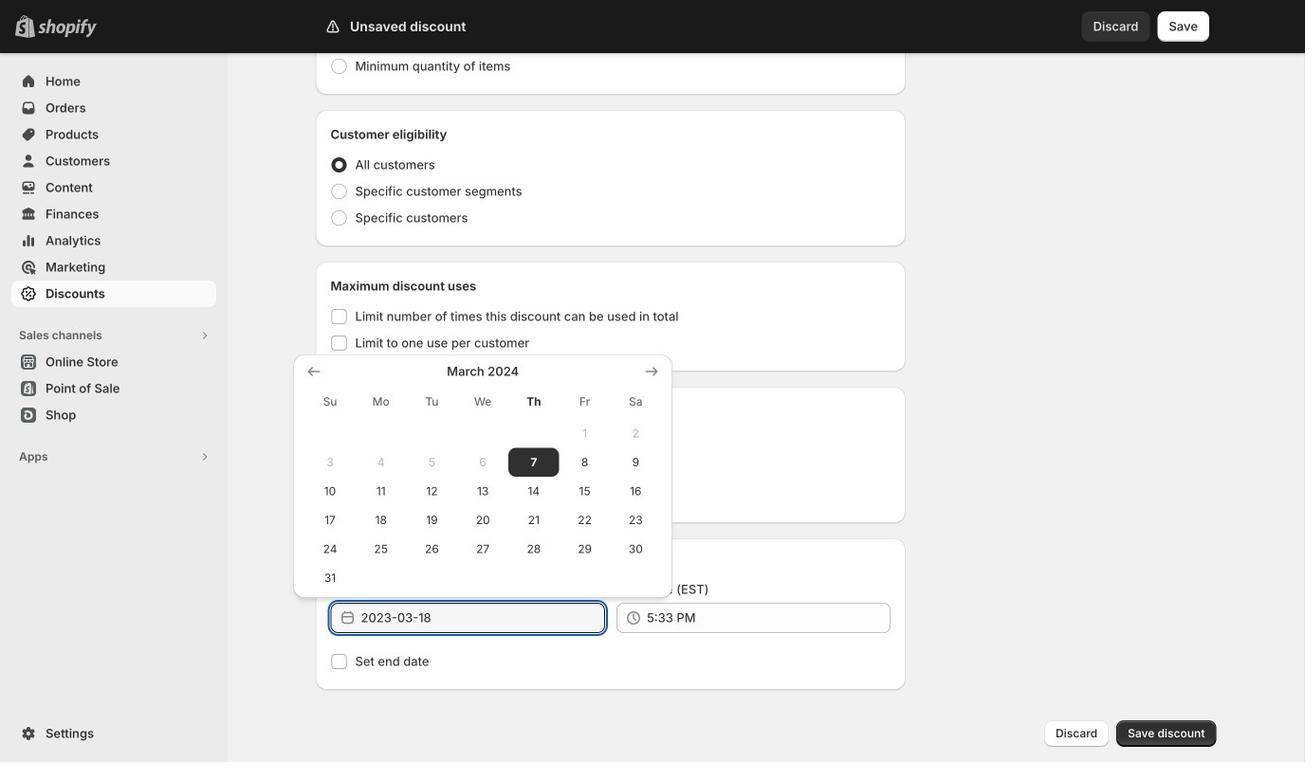 Task type: locate. For each thing, give the bounding box(es) containing it.
Enter time text field
[[647, 603, 891, 634]]

wednesday element
[[458, 385, 509, 419]]

thursday element
[[509, 385, 560, 419]]

sunday element
[[305, 385, 356, 419]]

saturday element
[[611, 385, 662, 419]]

tuesday element
[[407, 385, 458, 419]]

grid
[[305, 362, 662, 593]]



Task type: vqa. For each thing, say whether or not it's contained in the screenshot.
SEARCH COLLECTIONS 'TEXT FIELD'
no



Task type: describe. For each thing, give the bounding box(es) containing it.
YYYY-MM-DD text field
[[361, 603, 605, 634]]

monday element
[[356, 385, 407, 419]]

friday element
[[560, 385, 611, 419]]

shopify image
[[38, 19, 97, 38]]



